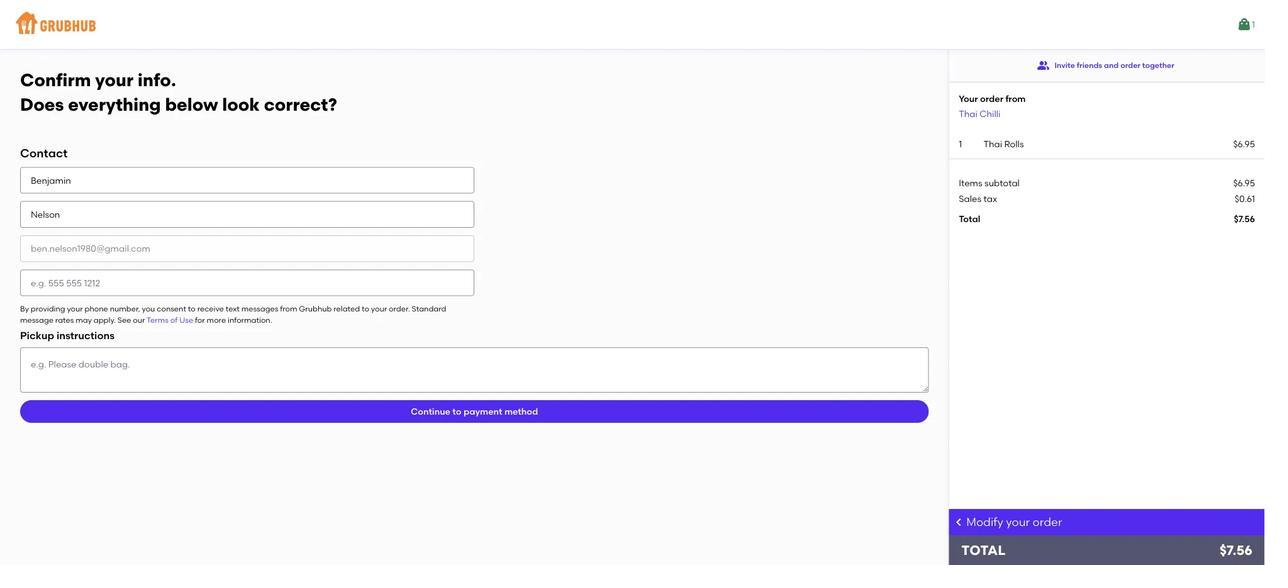 Task type: locate. For each thing, give the bounding box(es) containing it.
Phone telephone field
[[20, 270, 475, 296]]

invite friends and order together button
[[1037, 54, 1175, 77]]

thai left rolls
[[984, 139, 1002, 149]]

standard
[[412, 304, 446, 313]]

order
[[1121, 61, 1141, 70], [980, 93, 1004, 104], [1033, 515, 1063, 529]]

order right and
[[1121, 61, 1141, 70]]

terms of use link
[[147, 315, 193, 324]]

terms of use for more information.
[[147, 315, 272, 324]]

order up chilli
[[980, 93, 1004, 104]]

phone
[[85, 304, 108, 313]]

0 horizontal spatial thai
[[959, 108, 978, 119]]

method
[[505, 406, 538, 417]]

does
[[20, 94, 64, 115]]

your order from thai chilli
[[959, 93, 1026, 119]]

information.
[[228, 315, 272, 324]]

1 horizontal spatial order
[[1033, 515, 1063, 529]]

$6.95
[[1234, 139, 1255, 149], [1234, 178, 1255, 189]]

1 horizontal spatial thai
[[984, 139, 1002, 149]]

your up everything
[[95, 70, 133, 91]]

Pickup instructions text field
[[20, 347, 929, 393]]

apply.
[[94, 315, 116, 324]]

$0.61
[[1235, 193, 1255, 204]]

from left grubhub
[[280, 304, 297, 313]]

for
[[195, 315, 205, 324]]

thai
[[959, 108, 978, 119], [984, 139, 1002, 149]]

invite friends and order together
[[1055, 61, 1175, 70]]

you
[[142, 304, 155, 313]]

more
[[207, 315, 226, 324]]

1 vertical spatial thai
[[984, 139, 1002, 149]]

look
[[222, 94, 260, 115]]

thai down your
[[959, 108, 978, 119]]

providing
[[31, 304, 65, 313]]

0 horizontal spatial from
[[280, 304, 297, 313]]

see
[[118, 315, 131, 324]]

1 vertical spatial order
[[980, 93, 1004, 104]]

0 vertical spatial total
[[959, 213, 981, 224]]

to up use
[[188, 304, 196, 313]]

1 vertical spatial from
[[280, 304, 297, 313]]

1
[[1252, 19, 1255, 30], [959, 139, 962, 149]]

to
[[188, 304, 196, 313], [362, 304, 369, 313], [453, 406, 462, 417]]

your
[[95, 70, 133, 91], [67, 304, 83, 313], [371, 304, 387, 313], [1006, 515, 1030, 529]]

from up rolls
[[1006, 93, 1026, 104]]

may
[[76, 315, 92, 324]]

text
[[226, 304, 240, 313]]

pickup
[[20, 329, 54, 341]]

continue to payment method
[[411, 406, 538, 417]]

1 vertical spatial 1
[[959, 139, 962, 149]]

continue to payment method button
[[20, 400, 929, 423]]

0 horizontal spatial order
[[980, 93, 1004, 104]]

2 horizontal spatial order
[[1121, 61, 1141, 70]]

total down modify
[[962, 542, 1006, 558]]

confirm
[[20, 70, 91, 91]]

rolls
[[1005, 139, 1024, 149]]

chilli
[[980, 108, 1001, 119]]

modify your order
[[967, 515, 1063, 529]]

2 horizontal spatial to
[[453, 406, 462, 417]]

1 horizontal spatial to
[[362, 304, 369, 313]]

$7.56
[[1234, 213, 1255, 224], [1220, 542, 1253, 558]]

0 horizontal spatial 1
[[959, 139, 962, 149]]

your
[[959, 93, 978, 104]]

1 horizontal spatial from
[[1006, 93, 1026, 104]]

to right related
[[362, 304, 369, 313]]

from
[[1006, 93, 1026, 104], [280, 304, 297, 313]]

0 vertical spatial order
[[1121, 61, 1141, 70]]

Last name text field
[[20, 201, 475, 228]]

1 horizontal spatial 1
[[1252, 19, 1255, 30]]

total down sales
[[959, 213, 981, 224]]

to left the payment
[[453, 406, 462, 417]]

0 vertical spatial $6.95
[[1234, 139, 1255, 149]]

0 vertical spatial 1
[[1252, 19, 1255, 30]]

to inside button
[[453, 406, 462, 417]]

total
[[959, 213, 981, 224], [962, 542, 1006, 558]]

payment
[[464, 406, 502, 417]]

sales
[[959, 193, 982, 204]]

0 vertical spatial thai
[[959, 108, 978, 119]]

1 inside 1 button
[[1252, 19, 1255, 30]]

1 vertical spatial $6.95
[[1234, 178, 1255, 189]]

0 vertical spatial from
[[1006, 93, 1026, 104]]

your up the may
[[67, 304, 83, 313]]

order right modify
[[1033, 515, 1063, 529]]

modify
[[967, 515, 1004, 529]]

thai chilli link
[[959, 108, 1001, 119]]

consent
[[157, 304, 186, 313]]



Task type: vqa. For each thing, say whether or not it's contained in the screenshot.
Get to know us
no



Task type: describe. For each thing, give the bounding box(es) containing it.
order inside your order from thai chilli
[[980, 93, 1004, 104]]

use
[[179, 315, 193, 324]]

terms
[[147, 315, 169, 324]]

items subtotal
[[959, 178, 1020, 189]]

related
[[334, 304, 360, 313]]

from inside your order from thai chilli
[[1006, 93, 1026, 104]]

0 vertical spatial $7.56
[[1234, 213, 1255, 224]]

items
[[959, 178, 983, 189]]

1 button
[[1237, 13, 1255, 36]]

tax
[[984, 193, 997, 204]]

message
[[20, 315, 53, 324]]

instructions
[[57, 329, 115, 341]]

everything
[[68, 94, 161, 115]]

main navigation navigation
[[0, 0, 1265, 49]]

below
[[165, 94, 218, 115]]

subtotal
[[985, 178, 1020, 189]]

thai rolls
[[984, 139, 1024, 149]]

1 $6.95 from the top
[[1234, 139, 1255, 149]]

2 $6.95 from the top
[[1234, 178, 1255, 189]]

1 vertical spatial $7.56
[[1220, 542, 1253, 558]]

together
[[1143, 61, 1175, 70]]

pickup instructions
[[20, 329, 115, 341]]

First name text field
[[20, 167, 475, 194]]

and
[[1104, 61, 1119, 70]]

by providing your phone number, you consent to receive text messages from grubhub related to your order. standard message rates may apply. see our
[[20, 304, 446, 324]]

receive
[[197, 304, 224, 313]]

people icon image
[[1037, 59, 1050, 72]]

order inside button
[[1121, 61, 1141, 70]]

confirm your info. does everything below look correct?
[[20, 70, 337, 115]]

svg image
[[954, 517, 964, 527]]

contact
[[20, 146, 68, 160]]

your inside confirm your info. does everything below look correct?
[[95, 70, 133, 91]]

2 vertical spatial order
[[1033, 515, 1063, 529]]

rates
[[55, 315, 74, 324]]

continue
[[411, 406, 451, 417]]

friends
[[1077, 61, 1103, 70]]

thai inside your order from thai chilli
[[959, 108, 978, 119]]

grubhub
[[299, 304, 332, 313]]

correct?
[[264, 94, 337, 115]]

our
[[133, 315, 145, 324]]

your left order.
[[371, 304, 387, 313]]

from inside by providing your phone number, you consent to receive text messages from grubhub related to your order. standard message rates may apply. see our
[[280, 304, 297, 313]]

order.
[[389, 304, 410, 313]]

info.
[[138, 70, 176, 91]]

Email email field
[[20, 235, 475, 262]]

1 vertical spatial total
[[962, 542, 1006, 558]]

invite
[[1055, 61, 1075, 70]]

of
[[170, 315, 178, 324]]

number,
[[110, 304, 140, 313]]

by
[[20, 304, 29, 313]]

your right modify
[[1006, 515, 1030, 529]]

messages
[[241, 304, 278, 313]]

sales tax
[[959, 193, 997, 204]]

0 horizontal spatial to
[[188, 304, 196, 313]]



